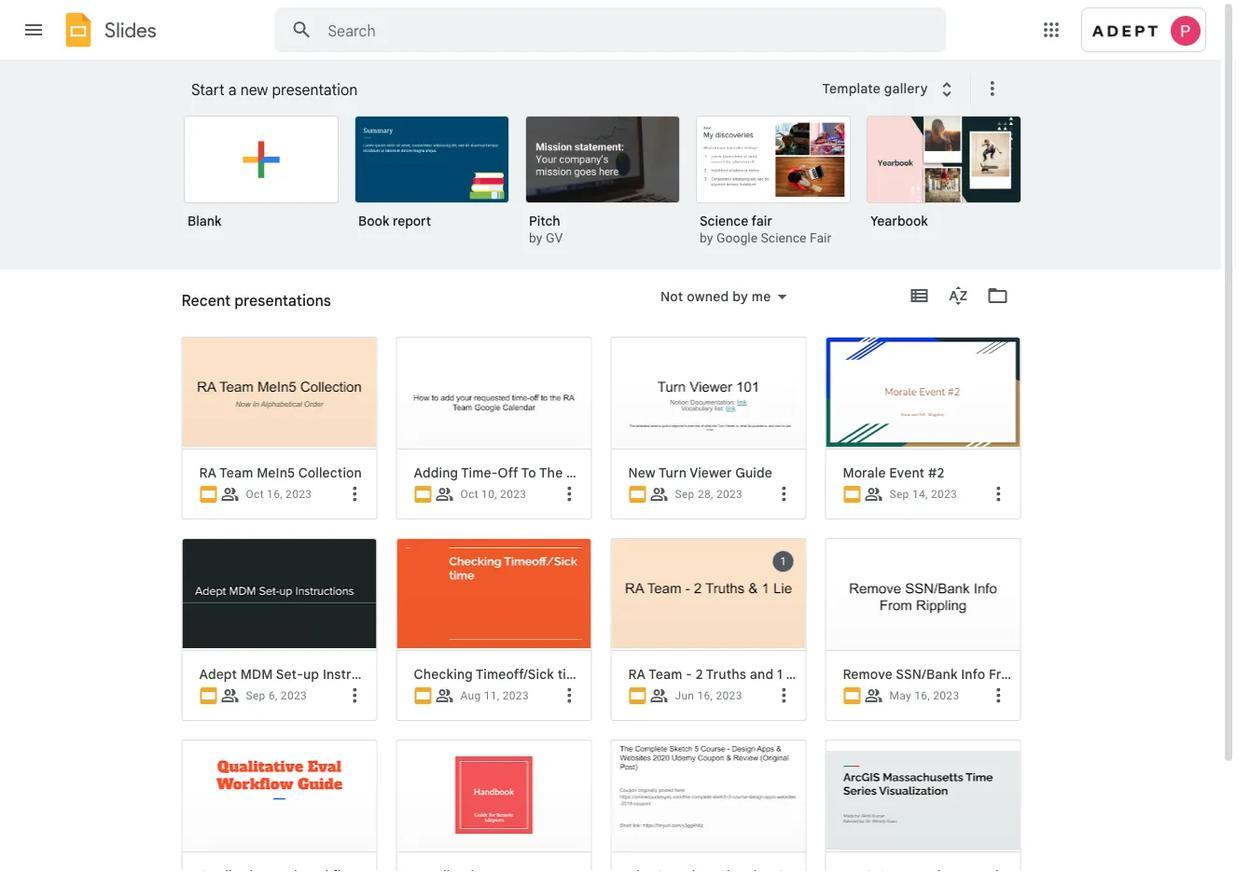 Task type: vqa. For each thing, say whether or not it's contained in the screenshot.


Task type: locate. For each thing, give the bounding box(es) containing it.
2023 right 28,
[[716, 488, 743, 501]]

mdm
[[240, 666, 273, 682]]

adept
[[199, 666, 237, 682]]

ra for ra team - 2 truths and 1 lie
[[628, 666, 646, 682]]

2023 inside ra team mein5 collection option
[[286, 488, 312, 501]]

by
[[529, 230, 542, 246], [700, 230, 713, 246], [733, 288, 748, 305]]

by up owned
[[700, 230, 713, 246]]

2023 down the off
[[500, 488, 526, 501]]

pitch option
[[525, 116, 680, 248]]

google down the fair
[[716, 230, 758, 246]]

16, inside ra team - 2 truths and 1 lie option
[[697, 689, 713, 703]]

1 vertical spatial science
[[761, 230, 807, 246]]

0 horizontal spatial oct
[[246, 488, 264, 501]]

ra for ra team mein5 collection
[[199, 465, 217, 481]]

3 option from the left
[[611, 740, 807, 872]]

sep inside adept mdm set-up instructions option
[[246, 689, 266, 703]]

last opened by me sep 6, 2023 element
[[246, 689, 307, 703]]

sep 6, 2023
[[246, 689, 307, 703]]

checking timeoff/sick time presentation
[[414, 666, 669, 682]]

by left gv link
[[529, 230, 542, 246]]

2023 down remove ssn/bank info from rippling google slides element
[[933, 689, 960, 703]]

2 horizontal spatial by
[[733, 288, 748, 305]]

1
[[780, 555, 786, 568], [777, 666, 782, 682]]

oct left "10,"
[[460, 488, 478, 501]]

adept mdm set-up instructions option
[[181, 538, 398, 872]]

0 vertical spatial google
[[716, 230, 758, 246]]

not owned by me button
[[648, 285, 799, 308]]

by inside the science fair by google science fair
[[700, 230, 713, 246]]

2023 for set-
[[281, 689, 307, 703]]

recent presentations
[[181, 291, 331, 310], [181, 299, 312, 315]]

2023 inside adept mdm set-up instructions option
[[281, 689, 307, 703]]

2023 right the 6,
[[281, 689, 307, 703]]

2 horizontal spatial sep
[[890, 488, 909, 501]]

by left me
[[733, 288, 748, 305]]

2
[[696, 666, 703, 682]]

1 horizontal spatial ra
[[566, 465, 584, 481]]

1 button
[[772, 550, 794, 573]]

sep 28, 2023
[[675, 488, 743, 501]]

2023 for viewer
[[716, 488, 743, 501]]

16, for mein5
[[267, 488, 283, 501]]

truths
[[706, 666, 746, 682]]

adding time-off to the ra team google calendar
[[414, 465, 729, 481]]

2023 down the #2
[[931, 488, 957, 501]]

0 horizontal spatial sep
[[246, 689, 266, 703]]

sep
[[675, 488, 695, 501], [890, 488, 909, 501], [246, 689, 266, 703]]

science
[[700, 213, 748, 229], [761, 230, 807, 246]]

book report option
[[355, 116, 509, 243]]

google
[[716, 230, 758, 246], [624, 465, 669, 481]]

ssn/bank
[[896, 666, 958, 682]]

2023 inside remove ssn/bank info from rippling option
[[933, 689, 960, 703]]

1 horizontal spatial team
[[587, 465, 620, 481]]

science left the fair
[[700, 213, 748, 229]]

team
[[220, 465, 253, 481], [587, 465, 620, 481], [649, 666, 682, 682]]

ra team - 2 truths and 1 lie
[[628, 666, 805, 682]]

2023 inside adding time-off to the ra team google calendar 'option'
[[500, 488, 526, 501]]

ra inside option
[[628, 666, 646, 682]]

timeoff/sick
[[476, 666, 554, 682]]

0 horizontal spatial team
[[220, 465, 253, 481]]

1 vertical spatial google
[[624, 465, 669, 481]]

team inside 'option'
[[587, 465, 620, 481]]

0 vertical spatial 1
[[780, 555, 786, 568]]

list box containing blank
[[184, 112, 1042, 271]]

2023 down timeoff/sick
[[503, 689, 529, 703]]

me
[[752, 288, 771, 305]]

1 horizontal spatial oct
[[460, 488, 478, 501]]

ra left -
[[628, 666, 646, 682]]

oct inside adding time-off to the ra team google calendar 'option'
[[460, 488, 478, 501]]

2023 for -
[[716, 689, 742, 703]]

1 recent from the top
[[181, 291, 231, 310]]

remove ssn/bank info from rippling option
[[825, 538, 1075, 872]]

collection
[[298, 465, 362, 481]]

ra team - 2 truths and 1 lie google slides element
[[628, 666, 805, 683]]

sep left 28,
[[675, 488, 695, 501]]

may 16, 2023
[[890, 689, 960, 703]]

sep inside new turn viewer guide option
[[675, 488, 695, 501]]

0 horizontal spatial by
[[529, 230, 542, 246]]

oct down mein5
[[246, 488, 264, 501]]

owned
[[687, 288, 729, 305]]

16, right jun
[[697, 689, 713, 703]]

checking timeoff/sick time presentation option
[[396, 538, 669, 872]]

remove ssn/bank info from rippling google slides element
[[843, 666, 1075, 683]]

0 vertical spatial science
[[700, 213, 748, 229]]

ra left mein5
[[199, 465, 217, 481]]

2023 inside ra team - 2 truths and 1 lie option
[[716, 689, 742, 703]]

new turn viewer guide google slides element
[[628, 465, 798, 481]]

team left "new"
[[587, 465, 620, 481]]

2023 down truths
[[716, 689, 742, 703]]

oct 10, 2023
[[460, 488, 526, 501]]

oct
[[246, 488, 264, 501], [460, 488, 478, 501]]

team inside option
[[649, 666, 682, 682]]

recent inside heading
[[181, 291, 231, 310]]

2023 inside new turn viewer guide option
[[716, 488, 743, 501]]

recent
[[181, 291, 231, 310], [181, 299, 224, 315]]

2023 for #2
[[931, 488, 957, 501]]

new turn viewer guide
[[628, 465, 772, 481]]

gv link
[[546, 230, 563, 246]]

team left mein5
[[220, 465, 253, 481]]

the
[[539, 465, 563, 481]]

0 horizontal spatial 16,
[[267, 488, 283, 501]]

ra team - 2 truths and 1 lie option
[[611, 538, 807, 872]]

1 horizontal spatial 16,
[[697, 689, 713, 703]]

off
[[498, 465, 518, 481]]

1 horizontal spatial by
[[700, 230, 713, 246]]

ra inside option
[[199, 465, 217, 481]]

ra
[[199, 465, 217, 481], [566, 465, 584, 481], [628, 666, 646, 682]]

16, right may at the right bottom of the page
[[915, 689, 930, 703]]

presentations
[[234, 291, 331, 310], [228, 299, 312, 315]]

template gallery button
[[810, 72, 970, 105]]

adept mdm set-up instructions google slides element
[[199, 666, 398, 683]]

team inside option
[[220, 465, 253, 481]]

ra right the
[[566, 465, 584, 481]]

to
[[521, 465, 536, 481]]

0 horizontal spatial google
[[624, 465, 669, 481]]

new
[[628, 465, 656, 481]]

16, inside remove ssn/bank info from rippling option
[[915, 689, 930, 703]]

oct inside ra team mein5 collection option
[[246, 488, 264, 501]]

1 oct from the left
[[246, 488, 264, 501]]

2023 for mein5
[[286, 488, 312, 501]]

2 horizontal spatial team
[[649, 666, 682, 682]]

qualitative eval workflow guide google slides element
[[199, 868, 369, 872]]

book report
[[358, 213, 431, 229]]

google left calendar
[[624, 465, 669, 481]]

sep left the 14, at the right
[[890, 488, 909, 501]]

start a new presentation
[[191, 80, 358, 99]]

16, down mein5
[[267, 488, 283, 501]]

2 oct from the left
[[460, 488, 478, 501]]

2023 inside checking timeoff/sick time presentation option
[[503, 689, 529, 703]]

science fair by google science fair
[[700, 213, 831, 246]]

1 recent presentations from the top
[[181, 291, 331, 310]]

1 horizontal spatial sep
[[675, 488, 695, 501]]

list box
[[184, 112, 1042, 271]]

template gallery
[[822, 80, 928, 97]]

sep for turn
[[675, 488, 695, 501]]

1 horizontal spatial google
[[716, 230, 758, 246]]

recent presentations list box
[[172, 0, 1075, 872]]

2023 down ra team mein5 collection google slides element
[[286, 488, 312, 501]]

16, inside ra team mein5 collection option
[[267, 488, 283, 501]]

2023 for time
[[503, 689, 529, 703]]

2 horizontal spatial 16,
[[915, 689, 930, 703]]

sep left the 6,
[[246, 689, 266, 703]]

instructions
[[323, 666, 398, 682]]

team left -
[[649, 666, 682, 682]]

None search field
[[275, 7, 947, 52]]

by inside popup button
[[733, 288, 748, 305]]

option
[[181, 740, 377, 872], [396, 740, 592, 872], [611, 740, 807, 872], [825, 740, 1021, 872]]

aug
[[460, 689, 481, 703]]

event
[[889, 465, 925, 481]]

16,
[[267, 488, 283, 501], [697, 689, 713, 703], [915, 689, 930, 703]]

2023 inside morale event #2 option
[[931, 488, 957, 501]]

by for not
[[733, 288, 748, 305]]

last opened by me aug 11, 2023 element
[[460, 689, 529, 703]]

2023
[[286, 488, 312, 501], [500, 488, 526, 501], [716, 488, 743, 501], [931, 488, 957, 501], [281, 689, 307, 703], [503, 689, 529, 703], [716, 689, 742, 703], [933, 689, 960, 703]]

0 horizontal spatial ra
[[199, 465, 217, 481]]

yearbook
[[870, 213, 928, 229]]

sep for mdm
[[246, 689, 266, 703]]

up
[[303, 666, 319, 682]]

a
[[228, 80, 237, 99]]

2 horizontal spatial ra
[[628, 666, 646, 682]]

book
[[358, 213, 389, 229]]

the complete sketch 5 course - design apps & websites 2020 udemy discount & review (slide) google slides element
[[628, 868, 798, 872]]

-
[[686, 666, 692, 682]]

science down the fair
[[761, 230, 807, 246]]

sep inside morale event #2 option
[[890, 488, 909, 501]]

team for ra team - 2 truths and 1 lie
[[649, 666, 682, 682]]



Task type: describe. For each thing, give the bounding box(es) containing it.
ra team mein5 collection
[[199, 465, 362, 481]]

jun 16, 2023
[[675, 689, 742, 703]]

gv
[[546, 230, 563, 246]]

2 recent presentations from the top
[[181, 299, 312, 315]]

main menu image
[[22, 19, 45, 41]]

ra team mein5 collection option
[[172, 0, 377, 872]]

16, for info
[[915, 689, 930, 703]]

1 horizontal spatial science
[[761, 230, 807, 246]]

from
[[989, 666, 1021, 682]]

time-
[[461, 465, 498, 481]]

may
[[890, 689, 912, 703]]

not
[[661, 288, 683, 305]]

slides
[[104, 18, 157, 42]]

blank option
[[184, 116, 339, 243]]

template
[[822, 80, 881, 97]]

report
[[393, 213, 431, 229]]

2 recent from the top
[[181, 299, 224, 315]]

adding time-off to the ra team google calendar google slides element
[[414, 465, 729, 481]]

presentation
[[589, 666, 669, 682]]

morale event #2 google slides element
[[843, 465, 1013, 481]]

remove ssn/bank info from rippling
[[843, 666, 1075, 682]]

morale event #2
[[843, 465, 945, 481]]

last opened by me sep 14, 2023 element
[[890, 488, 957, 501]]

last opened by me sep 28, 2023 element
[[675, 488, 743, 501]]

recent presentations heading
[[181, 270, 331, 329]]

1 button
[[772, 550, 794, 573]]

14,
[[912, 488, 928, 501]]

more actions. image
[[978, 77, 1004, 100]]

not owned by me
[[661, 288, 771, 305]]

yearbook option
[[867, 116, 1022, 243]]

presentation
[[272, 80, 358, 99]]

adding
[[414, 465, 458, 481]]

search image
[[283, 11, 320, 49]]

jun
[[675, 689, 694, 703]]

handbook google slides element
[[414, 868, 584, 872]]

2 option from the left
[[396, 740, 592, 872]]

guide
[[735, 465, 772, 481]]

2023 for info
[[933, 689, 960, 703]]

1 vertical spatial 1
[[777, 666, 782, 682]]

new turn viewer guide option
[[601, 0, 807, 872]]

blank
[[188, 213, 222, 229]]

gallery
[[884, 80, 928, 97]]

oct for time-
[[460, 488, 478, 501]]

10,
[[482, 488, 497, 501]]

science fair option
[[696, 116, 851, 248]]

0 horizontal spatial science
[[700, 213, 748, 229]]

presentations inside heading
[[234, 291, 331, 310]]

and
[[750, 666, 774, 682]]

time
[[558, 666, 585, 682]]

mein5
[[257, 465, 295, 481]]

morale event #2 option
[[816, 0, 1021, 872]]

morale
[[843, 465, 886, 481]]

google science fair link
[[716, 230, 831, 246]]

Search bar text field
[[328, 21, 900, 40]]

by for science
[[700, 230, 713, 246]]

11,
[[484, 689, 500, 703]]

by inside pitch by gv
[[529, 230, 542, 246]]

calendar
[[672, 465, 729, 481]]

google inside the science fair by google science fair
[[716, 230, 758, 246]]

sep 14, 2023
[[890, 488, 957, 501]]

arcgis massachusetts time series visualization google slides element
[[843, 868, 1013, 872]]

last opened by me oct 16, 2023 element
[[246, 488, 312, 501]]

remove
[[843, 666, 893, 682]]

turn
[[659, 465, 687, 481]]

new
[[240, 80, 268, 99]]

#2
[[928, 465, 945, 481]]

fair
[[752, 213, 772, 229]]

checking
[[414, 666, 473, 682]]

6,
[[269, 689, 278, 703]]

team for ra team mein5 collection
[[220, 465, 253, 481]]

fair
[[810, 230, 831, 246]]

1 option from the left
[[181, 740, 377, 872]]

oct 16, 2023
[[246, 488, 312, 501]]

sep for event
[[890, 488, 909, 501]]

adept mdm set-up instructions
[[199, 666, 398, 682]]

slides link
[[60, 11, 157, 52]]

2023 for off
[[500, 488, 526, 501]]

lie
[[786, 666, 805, 682]]

checking timeoff/sick time presentation google slides element
[[414, 666, 669, 683]]

pitch
[[529, 213, 560, 229]]

last opened by me jun 16, 2023 element
[[675, 689, 742, 703]]

ra team mein5 collection google slides element
[[199, 465, 369, 481]]

1 inside popup button
[[780, 555, 786, 568]]

adding time-off to the ra team google calendar option
[[387, 0, 729, 872]]

28,
[[698, 488, 713, 501]]

rippling
[[1024, 666, 1075, 682]]

aug 11, 2023
[[460, 689, 529, 703]]

pitch by gv
[[529, 213, 563, 246]]

last opened by me may 16, 2023 element
[[890, 689, 960, 703]]

4 option from the left
[[825, 740, 1021, 872]]

google inside adding time-off to the ra team google calendar google slides element
[[624, 465, 669, 481]]

set-
[[276, 666, 303, 682]]

start a new presentation heading
[[191, 60, 810, 119]]

info
[[961, 666, 986, 682]]

ra inside 'option'
[[566, 465, 584, 481]]

16, for -
[[697, 689, 713, 703]]

last opened by me oct 10, 2023 element
[[460, 488, 526, 501]]

oct for team
[[246, 488, 264, 501]]

start
[[191, 80, 225, 99]]

viewer
[[690, 465, 732, 481]]



